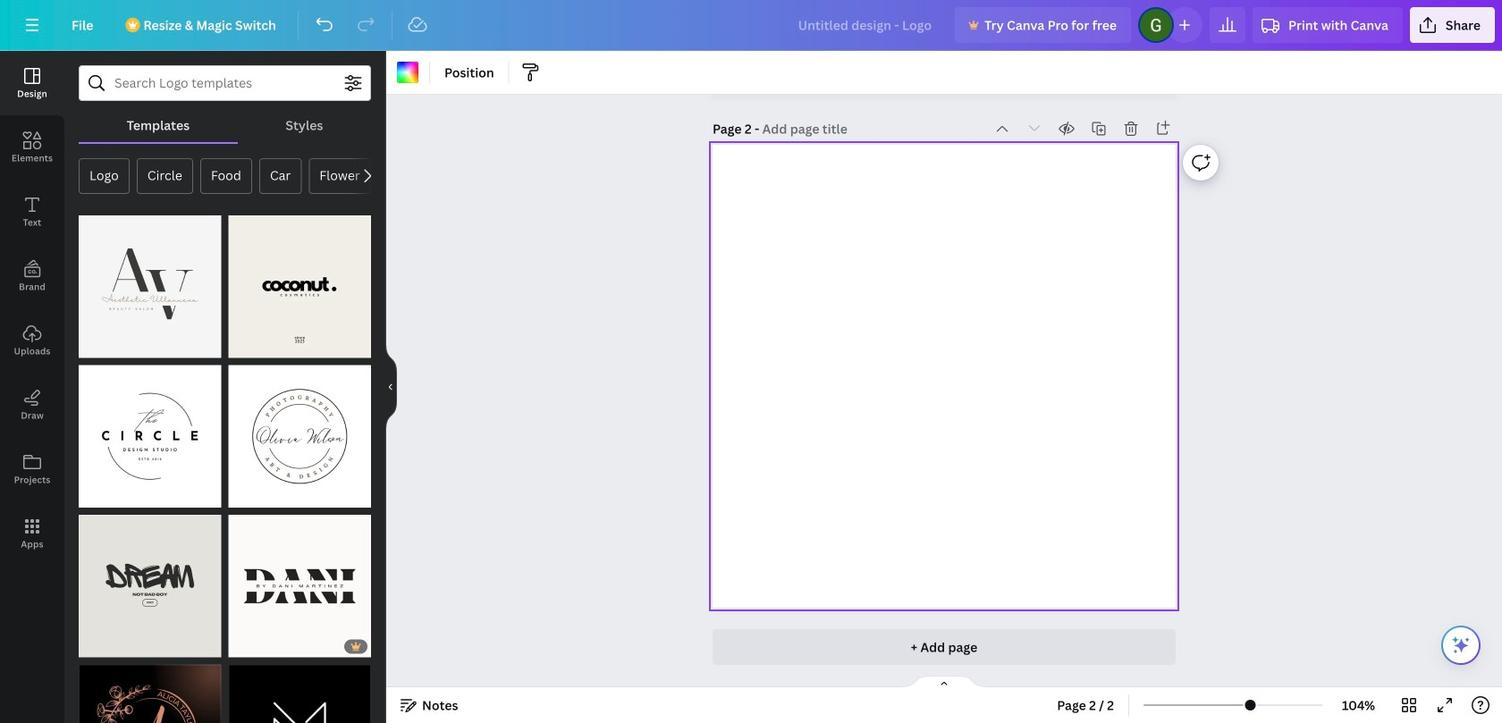 Task type: locate. For each thing, give the bounding box(es) containing it.
black & white minimalist aesthetic initials font logo image
[[79, 215, 221, 358]]

Search Logo templates search field
[[114, 66, 335, 100]]

rose gold elegant monogram floral circular logo group
[[79, 654, 221, 723]]

#ffffff image
[[397, 62, 418, 83]]

elegant circle signature photography logo image
[[228, 365, 371, 508]]



Task type: vqa. For each thing, say whether or not it's contained in the screenshot.
Hide image
yes



Task type: describe. For each thing, give the bounding box(es) containing it.
main menu bar
[[0, 0, 1502, 51]]

ivory black luxury minimalist personal name logo group
[[228, 515, 371, 658]]

free simple modern circle design studio logo group
[[79, 355, 221, 508]]

modern minimalist graffiti dream brand logo group
[[79, 504, 221, 658]]

hide image
[[385, 344, 397, 430]]

elegant circle signature photography logo group
[[228, 365, 371, 508]]

free simple modern circle design studio logo image
[[79, 365, 221, 508]]

black & white minimalist aesthetic initials font logo group
[[79, 205, 221, 358]]

show pages image
[[901, 675, 987, 689]]

white black m letter design business identity for digital design company logo image
[[228, 665, 371, 723]]

Page title text field
[[762, 120, 849, 138]]

white black m letter design business identity for digital design company logo group
[[228, 654, 371, 723]]

Zoom button
[[1330, 691, 1388, 720]]

black and white aesthetic minimalist modern simple typography coconut cosmetics logo image
[[228, 215, 371, 358]]

side panel tab list
[[0, 51, 64, 566]]

black and white aesthetic minimalist modern simple typography coconut cosmetics logo group
[[228, 205, 371, 358]]

Design title text field
[[784, 7, 948, 43]]

canva assistant image
[[1450, 635, 1472, 656]]



